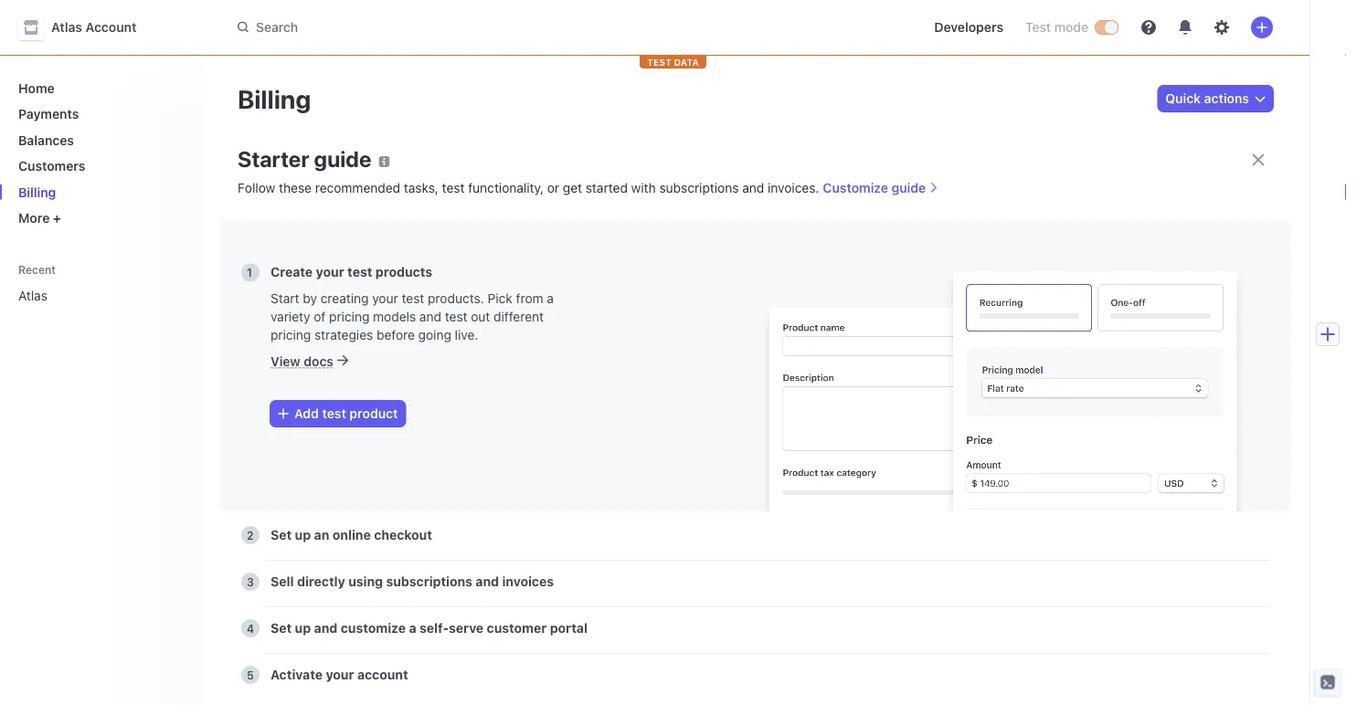 Task type: vqa. For each thing, say whether or not it's contained in the screenshot.
Strategies
yes



Task type: locate. For each thing, give the bounding box(es) containing it.
product
[[350, 406, 398, 421]]

1 horizontal spatial subscriptions
[[659, 181, 739, 196]]

set right 2
[[271, 528, 292, 543]]

an
[[314, 528, 329, 543]]

up
[[295, 528, 311, 543], [295, 621, 311, 636]]

0 horizontal spatial billing
[[18, 185, 56, 200]]

directly
[[297, 574, 345, 590]]

0 horizontal spatial guide
[[314, 146, 372, 172]]

set for set up and customize a self-serve customer portal
[[271, 621, 292, 636]]

0 vertical spatial subscriptions
[[659, 181, 739, 196]]

pricing
[[329, 309, 370, 324], [271, 327, 311, 342]]

5
[[247, 669, 254, 682]]

1 vertical spatial billing
[[18, 185, 56, 200]]

atlas down recent
[[18, 288, 47, 303]]

create
[[271, 234, 313, 249], [271, 265, 313, 280]]

3
[[247, 576, 254, 589]]

0 vertical spatial a
[[547, 291, 554, 306]]

1 horizontal spatial atlas
[[51, 20, 82, 35]]

customize
[[823, 181, 888, 196]]

2 up from the top
[[295, 621, 311, 636]]

billing
[[238, 84, 311, 114], [18, 185, 56, 200]]

1 horizontal spatial billing
[[238, 84, 311, 114]]

1 vertical spatial create your test products
[[271, 265, 432, 280]]

2 create from the top
[[271, 265, 313, 280]]

products down tasks,
[[375, 234, 432, 249]]

more +
[[18, 211, 61, 226]]

get
[[563, 181, 582, 196]]

1
[[247, 235, 252, 248], [247, 266, 252, 279]]

of
[[314, 309, 326, 324]]

recommended
[[315, 181, 400, 196]]

0 vertical spatial set
[[271, 528, 292, 543]]

a
[[547, 291, 554, 306], [409, 621, 416, 636]]

customize guide
[[823, 181, 926, 196]]

set
[[271, 528, 292, 543], [271, 621, 292, 636]]

customers link
[[11, 151, 186, 181]]

0 vertical spatial guide
[[314, 146, 372, 172]]

guide right customize
[[892, 181, 926, 196]]

1 set from the top
[[271, 528, 292, 543]]

create your test products up the creating
[[271, 265, 432, 280]]

customize
[[341, 621, 406, 636]]

1 horizontal spatial a
[[547, 291, 554, 306]]

and inside start by creating your test products. pick from a variety of pricing models and test out different pricing strategies before going live.
[[419, 309, 441, 324]]

pick
[[488, 291, 513, 306]]

billing up starter
[[238, 84, 311, 114]]

up up activate
[[295, 621, 311, 636]]

and
[[742, 181, 764, 196], [419, 309, 441, 324], [476, 574, 499, 590], [314, 621, 338, 636]]

a inside start by creating your test products. pick from a variety of pricing models and test out different pricing strategies before going live.
[[547, 291, 554, 306]]

test down recommended
[[347, 234, 372, 249]]

a right from
[[547, 291, 554, 306]]

atlas account
[[51, 20, 137, 35]]

2 set from the top
[[271, 621, 292, 636]]

1 vertical spatial subscriptions
[[386, 574, 472, 590]]

and up going
[[419, 309, 441, 324]]

create your test products
[[271, 234, 432, 249], [271, 265, 432, 280]]

create your test products down recommended
[[271, 234, 432, 249]]

1 create your test products from the top
[[271, 234, 432, 249]]

settings image
[[1215, 20, 1229, 35]]

recent navigation links element
[[0, 262, 201, 311]]

4
[[247, 622, 254, 635]]

quick actions
[[1166, 91, 1249, 106]]

core navigation links element
[[11, 73, 186, 233]]

subscriptions right with
[[659, 181, 739, 196]]

1 vertical spatial 1
[[247, 266, 252, 279]]

set up and customize a self-serve customer portal
[[271, 621, 588, 636]]

and down the directly
[[314, 621, 338, 636]]

your
[[316, 234, 344, 249], [316, 265, 344, 280], [372, 291, 398, 306], [326, 668, 354, 683]]

help image
[[1142, 20, 1156, 35]]

Search search field
[[227, 11, 742, 44]]

and left invoices in the bottom left of the page
[[476, 574, 499, 590]]

subscriptions
[[659, 181, 739, 196], [386, 574, 472, 590]]

0 horizontal spatial a
[[409, 621, 416, 636]]

test
[[442, 181, 465, 196], [347, 234, 372, 249], [347, 265, 372, 280], [402, 291, 424, 306], [445, 309, 468, 324], [322, 406, 346, 421]]

follow these recommended tasks, test functionality, or get started with subscriptions and invoices.
[[238, 181, 819, 196]]

creating
[[321, 291, 369, 306]]

mode
[[1054, 20, 1089, 35]]

0 horizontal spatial atlas
[[18, 288, 47, 303]]

a left self-
[[409, 621, 416, 636]]

0 horizontal spatial subscriptions
[[386, 574, 472, 590]]

0 vertical spatial create your test products
[[271, 234, 432, 249]]

up left the an
[[295, 528, 311, 543]]

2 1 from the top
[[247, 266, 252, 279]]

1 vertical spatial a
[[409, 621, 416, 636]]

atlas
[[51, 20, 82, 35], [18, 288, 47, 303]]

1 horizontal spatial pricing
[[329, 309, 370, 324]]

1 vertical spatial atlas
[[18, 288, 47, 303]]

guide up recommended
[[314, 146, 372, 172]]

1 vertical spatial pricing
[[271, 327, 311, 342]]

atlas left the account
[[51, 20, 82, 35]]

1 vertical spatial products
[[375, 265, 432, 280]]

0 vertical spatial 1
[[247, 235, 252, 248]]

1 vertical spatial set
[[271, 621, 292, 636]]

guide for starter guide
[[314, 146, 372, 172]]

follow
[[238, 181, 275, 196]]

0 horizontal spatial pricing
[[271, 327, 311, 342]]

started
[[586, 181, 628, 196]]

add test product link
[[271, 401, 405, 427]]

atlas inside button
[[51, 20, 82, 35]]

subscriptions up set up and customize a self-serve customer portal
[[386, 574, 472, 590]]

1 1 from the top
[[247, 235, 252, 248]]

recent
[[18, 263, 56, 276]]

payments link
[[11, 99, 186, 129]]

create up start
[[271, 265, 313, 280]]

pricing down variety
[[271, 327, 311, 342]]

home
[[18, 80, 55, 96]]

atlas for atlas account
[[51, 20, 82, 35]]

test mode
[[1026, 20, 1089, 35]]

atlas inside recent navigation links element
[[18, 288, 47, 303]]

1 horizontal spatial guide
[[892, 181, 926, 196]]

actions
[[1204, 91, 1249, 106]]

by
[[303, 291, 317, 306]]

1 vertical spatial create
[[271, 265, 313, 280]]

0 vertical spatial up
[[295, 528, 311, 543]]

0 vertical spatial products
[[375, 234, 432, 249]]

billing up more +
[[18, 185, 56, 200]]

starter
[[238, 146, 309, 172]]

strategies
[[314, 327, 373, 342]]

self-
[[420, 621, 449, 636]]

account
[[86, 20, 137, 35]]

view docs
[[271, 354, 334, 369]]

activate your account
[[271, 668, 408, 683]]

products up start by creating your test products. pick from a variety of pricing models and test out different pricing strategies before going live.
[[375, 265, 432, 280]]

pricing down the creating
[[329, 309, 370, 324]]

1 up from the top
[[295, 528, 311, 543]]

0 vertical spatial create
[[271, 234, 313, 249]]

billing link
[[11, 177, 186, 207]]

customize guide link
[[823, 181, 939, 196]]

billing inside 'link'
[[18, 185, 56, 200]]

2
[[247, 529, 254, 542]]

0 vertical spatial billing
[[238, 84, 311, 114]]

data
[[674, 57, 699, 67]]

0 vertical spatial atlas
[[51, 20, 82, 35]]

set right 4 on the left bottom of page
[[271, 621, 292, 636]]

1 vertical spatial guide
[[892, 181, 926, 196]]

guide
[[314, 146, 372, 172], [892, 181, 926, 196]]

1 vertical spatial up
[[295, 621, 311, 636]]

Search text field
[[227, 11, 742, 44]]

create down the these
[[271, 234, 313, 249]]



Task type: describe. For each thing, give the bounding box(es) containing it.
your inside start by creating your test products. pick from a variety of pricing models and test out different pricing strategies before going live.
[[372, 291, 398, 306]]

test
[[1026, 20, 1051, 35]]

test down products.
[[445, 309, 468, 324]]

different
[[494, 309, 544, 324]]

start by creating your test products. pick from a variety of pricing models and test out different pricing strategies before going live.
[[271, 291, 554, 342]]

and left invoices.
[[742, 181, 764, 196]]

balances link
[[11, 125, 186, 155]]

functionality,
[[468, 181, 544, 196]]

quick
[[1166, 91, 1201, 106]]

test right add
[[322, 406, 346, 421]]

balances
[[18, 133, 74, 148]]

+
[[53, 211, 61, 226]]

models
[[373, 309, 416, 324]]

starter guide
[[238, 146, 372, 172]]

sell
[[271, 574, 294, 590]]

customer
[[487, 621, 547, 636]]

up for and
[[295, 621, 311, 636]]

2 products from the top
[[375, 265, 432, 280]]

1 products from the top
[[375, 234, 432, 249]]

add test product
[[294, 406, 398, 421]]

view
[[271, 354, 300, 369]]

developers link
[[927, 13, 1011, 42]]

atlas link
[[11, 281, 161, 311]]

set up an online checkout
[[271, 528, 432, 543]]

test right tasks,
[[442, 181, 465, 196]]

tasks,
[[404, 181, 439, 196]]

2 create your test products from the top
[[271, 265, 432, 280]]

test
[[647, 57, 672, 67]]

invoices
[[502, 574, 554, 590]]

live.
[[455, 327, 478, 342]]

atlas account button
[[18, 15, 155, 40]]

variety
[[271, 309, 310, 324]]

0 vertical spatial pricing
[[329, 309, 370, 324]]

payments
[[18, 106, 79, 122]]

serve
[[449, 621, 484, 636]]

start
[[271, 291, 299, 306]]

developers
[[934, 20, 1004, 35]]

portal
[[550, 621, 588, 636]]

these
[[279, 181, 312, 196]]

checkout
[[374, 528, 432, 543]]

from
[[516, 291, 543, 306]]

products.
[[428, 291, 484, 306]]

using
[[348, 574, 383, 590]]

atlas for atlas
[[18, 288, 47, 303]]

set for set up an online checkout
[[271, 528, 292, 543]]

sell directly using subscriptions and invoices
[[271, 574, 554, 590]]

online
[[333, 528, 371, 543]]

test data
[[647, 57, 699, 67]]

before
[[377, 327, 415, 342]]

view docs link
[[271, 354, 348, 369]]

quick actions button
[[1158, 86, 1273, 112]]

customers
[[18, 159, 85, 174]]

1 create from the top
[[271, 234, 313, 249]]

with
[[631, 181, 656, 196]]

guide for customize guide
[[892, 181, 926, 196]]

test up the creating
[[347, 265, 372, 280]]

home link
[[11, 73, 186, 103]]

docs
[[304, 354, 334, 369]]

out
[[471, 309, 490, 324]]

activate
[[271, 668, 323, 683]]

search
[[256, 19, 298, 35]]

account
[[357, 668, 408, 683]]

up for an
[[295, 528, 311, 543]]

invoices.
[[768, 181, 819, 196]]

test up models
[[402, 291, 424, 306]]

add
[[294, 406, 319, 421]]

or
[[547, 181, 559, 196]]

more
[[18, 211, 50, 226]]

going
[[418, 327, 451, 342]]



